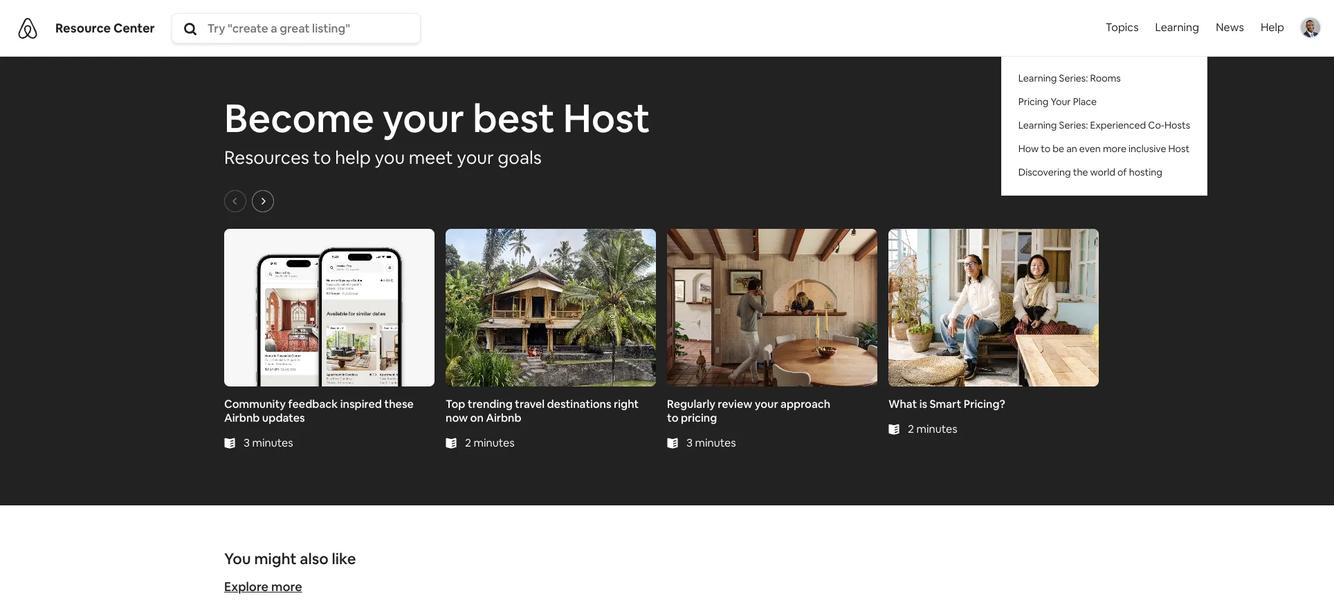 Task type: locate. For each thing, give the bounding box(es) containing it.
2 minutes
[[908, 423, 958, 437], [465, 436, 515, 451]]

0 horizontal spatial to
[[313, 146, 331, 170]]

to left be
[[1041, 143, 1051, 155]]

an
[[1067, 143, 1078, 155]]

1 vertical spatial more
[[271, 580, 302, 596]]

2 series: from the top
[[1060, 119, 1089, 132]]

you might also like
[[224, 550, 356, 569]]

2 minutes down on airbnb
[[465, 436, 515, 451]]

2 for top
[[465, 436, 472, 451]]

0 vertical spatial your
[[383, 93, 465, 144]]

3 down to pricing on the bottom of the page
[[687, 436, 693, 451]]

resource center
[[55, 20, 155, 36]]

3 minutes down to pricing on the bottom of the page
[[687, 436, 736, 451]]

on airbnb
[[471, 412, 522, 426]]

1 horizontal spatial your
[[755, 398, 779, 412]]

2 minutes down is
[[908, 423, 958, 437]]

your
[[1051, 96, 1071, 108]]

0 horizontal spatial 2
[[465, 436, 472, 451]]

1 horizontal spatial more
[[1104, 143, 1127, 155]]

travel
[[515, 398, 545, 412]]

minutes down to pricing on the bottom of the page
[[695, 436, 736, 451]]

more inside "link"
[[1104, 143, 1127, 155]]

of
[[1118, 166, 1128, 179]]

minutes down what is smart pricing?
[[917, 423, 958, 437]]

learning button
[[1148, 0, 1208, 55]]

1 horizontal spatial 2 minutes
[[908, 423, 958, 437]]

discovering
[[1019, 166, 1072, 179]]

to inside become your best host resources to help you meet your goals
[[313, 146, 331, 170]]

1 horizontal spatial 3 minutes
[[687, 436, 736, 451]]

learning
[[1156, 20, 1200, 35], [1019, 72, 1058, 84], [1019, 119, 1058, 132]]

Search text field
[[208, 21, 417, 36]]

0 horizontal spatial 2 minutes
[[465, 436, 515, 451]]

learning series: rooms
[[1019, 72, 1121, 84]]

minutes for is
[[917, 423, 958, 437]]

series: up an
[[1060, 119, 1089, 132]]

community feedback inspired these airbnb updates
[[224, 398, 414, 426]]

1 vertical spatial series:
[[1060, 119, 1089, 132]]

2 3 minutes from the left
[[687, 436, 736, 451]]

your
[[383, 93, 465, 144], [755, 398, 779, 412]]

more down you might also like
[[271, 580, 302, 596]]

3 down airbnb updates
[[244, 436, 250, 451]]

3 minutes for airbnb updates
[[244, 436, 293, 451]]

two people sit on a balcony bench just outside large open windows near potted trees, a table, and a spiral staircase. image
[[889, 229, 1099, 387], [889, 229, 1099, 387]]

2 vertical spatial learning
[[1019, 119, 1058, 132]]

2 down now
[[465, 436, 472, 451]]

more
[[1104, 143, 1127, 155], [271, 580, 302, 596]]

help
[[335, 146, 371, 170]]

0 horizontal spatial 3
[[244, 436, 250, 451]]

destinations
[[547, 398, 612, 412]]

to left "help"
[[313, 146, 331, 170]]

topics
[[1106, 20, 1139, 35]]

2 for what
[[908, 423, 915, 437]]

explore more link
[[224, 580, 302, 596]]

3 for community feedback inspired these airbnb updates
[[244, 436, 250, 451]]

feedback
[[288, 398, 338, 412]]

0 vertical spatial more
[[1104, 143, 1127, 155]]

to
[[1041, 143, 1051, 155], [313, 146, 331, 170]]

3 minutes
[[244, 436, 293, 451], [687, 436, 736, 451]]

0 horizontal spatial more
[[271, 580, 302, 596]]

explore more
[[224, 580, 302, 596]]

1 3 minutes from the left
[[244, 436, 293, 451]]

regularly
[[667, 398, 716, 412]]

meet
[[409, 146, 453, 170]]

your goals
[[457, 146, 542, 170]]

3 minutes down airbnb updates
[[244, 436, 293, 451]]

your right review
[[755, 398, 779, 412]]

1 series: from the top
[[1060, 72, 1089, 84]]

0 horizontal spatial your
[[383, 93, 465, 144]]

2
[[908, 423, 915, 437], [465, 436, 472, 451]]

world
[[1091, 166, 1116, 179]]

learning for learning series: experienced co‑hosts
[[1019, 119, 1058, 132]]

minutes for feedback
[[252, 436, 293, 451]]

0 vertical spatial series:
[[1060, 72, 1089, 84]]

0 vertical spatial learning
[[1156, 20, 1200, 35]]

three people sit on the front steps of a place listed on airbnb in bali facing large tropical trees and vegetation. image
[[446, 229, 656, 387], [446, 229, 656, 387]]

1 horizontal spatial to
[[1041, 143, 1051, 155]]

discovering the world of hosting
[[1019, 166, 1163, 179]]

side by side phone screens show listings available for the guest's original dates and for checking in a day earlier or later. image
[[224, 229, 435, 387], [224, 229, 435, 387]]

top
[[446, 398, 466, 412]]

learning inside popup button
[[1156, 20, 1200, 35]]

series:
[[1060, 72, 1089, 84], [1060, 119, 1089, 132]]

2 down what
[[908, 423, 915, 437]]

your inside become your best host resources to help you meet your goals
[[383, 93, 465, 144]]

minutes for trending
[[474, 436, 515, 451]]

learning series: experienced co‑hosts link
[[1019, 114, 1191, 137]]

learning up pricing
[[1019, 72, 1058, 84]]

airbnb updates
[[224, 412, 305, 426]]

2 3 from the left
[[687, 436, 693, 451]]

your up meet
[[383, 93, 465, 144]]

you
[[375, 146, 405, 170]]

learning series: experienced co‑hosts
[[1019, 119, 1191, 132]]

help
[[1261, 20, 1285, 35]]

learning left news at the right
[[1156, 20, 1200, 35]]

1 horizontal spatial 3
[[687, 436, 693, 451]]

0 horizontal spatial 3 minutes
[[244, 436, 293, 451]]

minutes down on airbnb
[[474, 436, 515, 451]]

1 vertical spatial learning
[[1019, 72, 1058, 84]]

approach
[[781, 398, 831, 412]]

3
[[244, 436, 250, 451], [687, 436, 693, 451]]

1 horizontal spatial 2
[[908, 423, 915, 437]]

you
[[224, 550, 251, 569]]

a person holding a mug and a cell phone walks past a dining table toward a bright window as another person looks on. image
[[667, 229, 878, 387], [667, 229, 878, 387]]

how
[[1019, 143, 1039, 155]]

series: up "place"
[[1060, 72, 1089, 84]]

1 3 from the left
[[244, 436, 250, 451]]

1 vertical spatial your
[[755, 398, 779, 412]]

minutes down airbnb updates
[[252, 436, 293, 451]]

also like
[[300, 550, 356, 569]]

place
[[1074, 96, 1097, 108]]

learning down pricing
[[1019, 119, 1058, 132]]

what is smart pricing?
[[889, 398, 1006, 412]]

minutes
[[917, 423, 958, 437], [252, 436, 293, 451], [474, 436, 515, 451], [695, 436, 736, 451]]

more down experienced
[[1104, 143, 1127, 155]]

pricing your place
[[1019, 96, 1097, 108]]



Task type: vqa. For each thing, say whether or not it's contained in the screenshot.


Task type: describe. For each thing, give the bounding box(es) containing it.
best host
[[473, 93, 650, 144]]

news button
[[1208, 0, 1253, 55]]

ben's account image
[[1302, 18, 1321, 38]]

resource
[[55, 20, 111, 36]]

3 minutes for to pricing
[[687, 436, 736, 451]]

explore
[[224, 580, 269, 596]]

become your best host resources to help you meet your goals
[[224, 93, 650, 170]]

pricing your place link
[[1019, 90, 1191, 114]]

be
[[1053, 143, 1065, 155]]

community
[[224, 398, 286, 412]]

help link
[[1253, 0, 1293, 55]]

what
[[889, 398, 918, 412]]

now
[[446, 412, 468, 426]]

to pricing
[[667, 412, 717, 426]]

how to be an even more inclusive host link
[[1019, 137, 1191, 161]]

right
[[614, 398, 639, 412]]

become
[[224, 93, 374, 144]]

top trending travel destinations right now on airbnb
[[446, 398, 639, 426]]

to inside "link"
[[1041, 143, 1051, 155]]

experienced
[[1091, 119, 1147, 132]]

these
[[384, 398, 414, 412]]

smart pricing?
[[930, 398, 1006, 412]]

minutes for review
[[695, 436, 736, 451]]

rooms
[[1091, 72, 1121, 84]]

inclusive
[[1129, 143, 1167, 155]]

learning series: rooms link
[[1019, 66, 1191, 90]]

review
[[718, 398, 753, 412]]

resources
[[224, 146, 309, 170]]

2 minutes for trending
[[465, 436, 515, 451]]

your inside regularly review your approach to pricing
[[755, 398, 779, 412]]

might
[[254, 550, 297, 569]]

co‑hosts
[[1149, 119, 1191, 132]]

regularly review your approach to pricing
[[667, 398, 831, 426]]

center
[[114, 20, 155, 36]]

learning for learning series: rooms
[[1019, 72, 1058, 84]]

inspired
[[340, 398, 382, 412]]

pricing
[[1019, 96, 1049, 108]]

series: for rooms
[[1060, 72, 1089, 84]]

even
[[1080, 143, 1101, 155]]

2 minutes for is
[[908, 423, 958, 437]]

topics button
[[1103, 0, 1142, 58]]

3 for regularly review your approach to pricing
[[687, 436, 693, 451]]

news
[[1217, 20, 1245, 35]]

learning for learning
[[1156, 20, 1200, 35]]

discovering the world of hosting link
[[1019, 161, 1191, 184]]

is
[[920, 398, 928, 412]]

how to be an even more inclusive host
[[1019, 143, 1190, 155]]

trending
[[468, 398, 513, 412]]

the
[[1074, 166, 1089, 179]]

resource center link
[[55, 20, 155, 36]]

hosting
[[1130, 166, 1163, 179]]

series: for experienced
[[1060, 119, 1089, 132]]

host
[[1169, 143, 1190, 155]]



